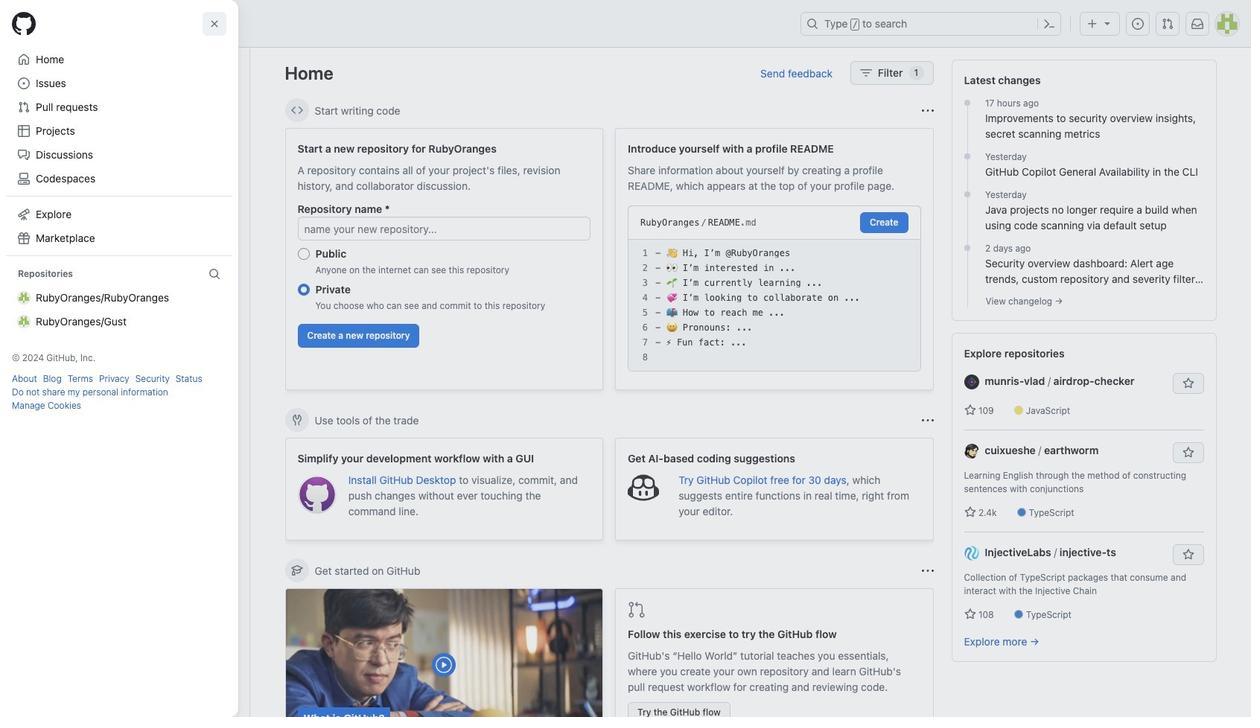 Task type: vqa. For each thing, say whether or not it's contained in the screenshot.
git pull request icon
yes



Task type: locate. For each thing, give the bounding box(es) containing it.
1 star image from the top
[[964, 404, 976, 416]]

1 vertical spatial star image
[[964, 506, 976, 518]]

1 dot fill image from the top
[[962, 97, 973, 109]]

plus image
[[1087, 18, 1099, 30]]

explore element
[[951, 60, 1217, 717]]

explore repositories navigation
[[951, 333, 1217, 662]]

2 vertical spatial dot fill image
[[962, 242, 973, 254]]

0 vertical spatial dot fill image
[[962, 97, 973, 109]]

notifications image
[[1192, 18, 1204, 30]]

2 vertical spatial star image
[[964, 608, 976, 620]]

0 vertical spatial star image
[[964, 404, 976, 416]]

dot fill image
[[962, 97, 973, 109], [962, 188, 973, 200], [962, 242, 973, 254]]

issue opened image
[[1132, 18, 1144, 30]]

triangle down image
[[1102, 17, 1113, 29]]

2 dot fill image from the top
[[962, 188, 973, 200]]

dot fill image
[[962, 150, 973, 162]]

account element
[[0, 48, 250, 717]]

1 vertical spatial dot fill image
[[962, 188, 973, 200]]

star image
[[964, 404, 976, 416], [964, 506, 976, 518], [964, 608, 976, 620]]



Task type: describe. For each thing, give the bounding box(es) containing it.
3 star image from the top
[[964, 608, 976, 620]]

2 star image from the top
[[964, 506, 976, 518]]

command palette image
[[1043, 18, 1055, 30]]

git pull request image
[[1162, 18, 1174, 30]]

3 dot fill image from the top
[[962, 242, 973, 254]]



